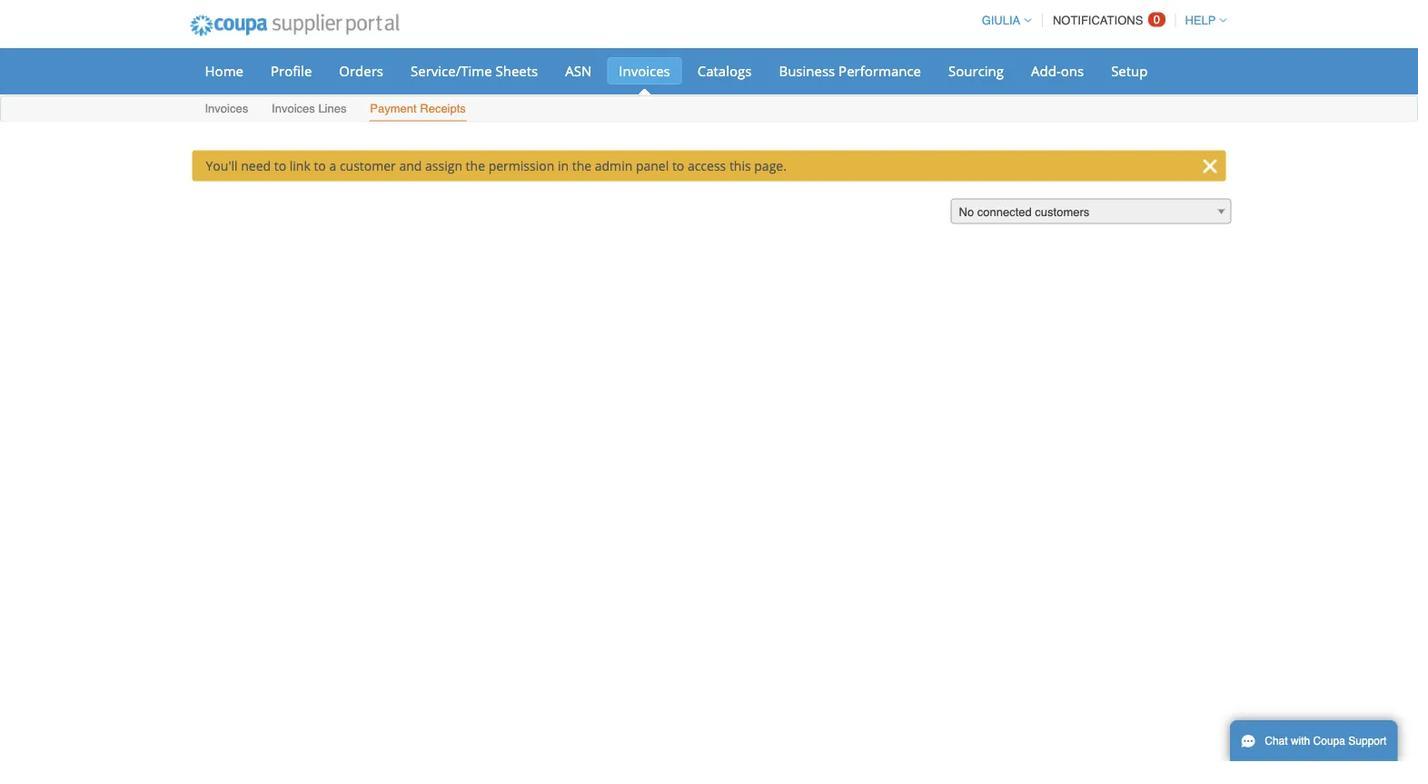 Task type: vqa. For each thing, say whether or not it's contained in the screenshot.
help link
yes



Task type: describe. For each thing, give the bounding box(es) containing it.
1 to from the left
[[274, 157, 286, 174]]

chat with coupa support
[[1265, 735, 1387, 748]]

navigation containing notifications 0
[[974, 3, 1227, 38]]

service/time sheets
[[411, 61, 538, 80]]

and
[[399, 157, 422, 174]]

chat with coupa support button
[[1231, 721, 1398, 763]]

chat
[[1265, 735, 1288, 748]]

business
[[779, 61, 835, 80]]

help link
[[1177, 14, 1227, 27]]

panel
[[636, 157, 669, 174]]

sourcing link
[[937, 57, 1016, 85]]

0 horizontal spatial invoices link
[[204, 98, 249, 121]]

add-ons link
[[1020, 57, 1096, 85]]

setup
[[1112, 61, 1148, 80]]

3 to from the left
[[672, 157, 685, 174]]

home link
[[193, 57, 255, 85]]

access
[[688, 157, 726, 174]]

2 the from the left
[[572, 157, 592, 174]]

asn link
[[554, 57, 604, 85]]

invoices for the right invoices link
[[619, 61, 670, 80]]

catalogs
[[698, 61, 752, 80]]

giulia link
[[974, 14, 1032, 27]]

sourcing
[[949, 61, 1004, 80]]

you'll need to link to a customer and assign the permission in the admin panel to access this page.
[[206, 157, 787, 174]]

customer
[[340, 157, 396, 174]]

invoices lines link
[[271, 98, 348, 121]]

0
[[1154, 13, 1161, 26]]

No connected customers field
[[951, 199, 1232, 225]]

this
[[730, 157, 751, 174]]

no
[[959, 205, 974, 219]]

customers
[[1035, 205, 1090, 219]]

permission
[[489, 157, 555, 174]]

1 the from the left
[[466, 157, 485, 174]]

payment
[[370, 102, 417, 115]]

service/time sheets link
[[399, 57, 550, 85]]

link
[[290, 157, 311, 174]]

invoices for invoices lines
[[272, 102, 315, 115]]

add-ons
[[1032, 61, 1084, 80]]

invoices lines
[[272, 102, 347, 115]]

notifications 0
[[1053, 13, 1161, 27]]

orders
[[339, 61, 384, 80]]

payment receipts link
[[369, 98, 467, 121]]

home
[[205, 61, 244, 80]]

1 horizontal spatial invoices link
[[607, 57, 682, 85]]

no connected customers
[[959, 205, 1090, 219]]



Task type: locate. For each thing, give the bounding box(es) containing it.
profile
[[271, 61, 312, 80]]

admin
[[595, 157, 633, 174]]

0 horizontal spatial the
[[466, 157, 485, 174]]

sheets
[[496, 61, 538, 80]]

business performance link
[[767, 57, 933, 85]]

notifications
[[1053, 14, 1144, 27]]

2 horizontal spatial to
[[672, 157, 685, 174]]

1 vertical spatial invoices link
[[204, 98, 249, 121]]

to right panel
[[672, 157, 685, 174]]

invoices link down home link
[[204, 98, 249, 121]]

invoices link right the asn link
[[607, 57, 682, 85]]

No connected customers text field
[[952, 199, 1231, 225]]

in
[[558, 157, 569, 174]]

performance
[[839, 61, 922, 80]]

the right assign at the top of the page
[[466, 157, 485, 174]]

help
[[1186, 14, 1216, 27]]

catalogs link
[[686, 57, 764, 85]]

asn
[[566, 61, 592, 80]]

the
[[466, 157, 485, 174], [572, 157, 592, 174]]

service/time
[[411, 61, 492, 80]]

payment receipts
[[370, 102, 466, 115]]

invoices down home link
[[205, 102, 248, 115]]

need
[[241, 157, 271, 174]]

navigation
[[974, 3, 1227, 38]]

invoices link
[[607, 57, 682, 85], [204, 98, 249, 121]]

2 horizontal spatial invoices
[[619, 61, 670, 80]]

support
[[1349, 735, 1387, 748]]

0 vertical spatial invoices link
[[607, 57, 682, 85]]

connected
[[978, 205, 1032, 219]]

giulia
[[982, 14, 1021, 27]]

to left the a
[[314, 157, 326, 174]]

1 horizontal spatial invoices
[[272, 102, 315, 115]]

lines
[[318, 102, 347, 115]]

ons
[[1061, 61, 1084, 80]]

the right in
[[572, 157, 592, 174]]

0 horizontal spatial to
[[274, 157, 286, 174]]

add-
[[1032, 61, 1061, 80]]

a
[[329, 157, 336, 174]]

invoices down "profile" link
[[272, 102, 315, 115]]

profile link
[[259, 57, 324, 85]]

with
[[1291, 735, 1311, 748]]

coupa supplier portal image
[[178, 3, 412, 48]]

receipts
[[420, 102, 466, 115]]

1 horizontal spatial the
[[572, 157, 592, 174]]

you'll
[[206, 157, 238, 174]]

page.
[[755, 157, 787, 174]]

coupa
[[1314, 735, 1346, 748]]

to left link
[[274, 157, 286, 174]]

2 to from the left
[[314, 157, 326, 174]]

assign
[[425, 157, 463, 174]]

1 horizontal spatial to
[[314, 157, 326, 174]]

orders link
[[327, 57, 395, 85]]

invoices right asn
[[619, 61, 670, 80]]

0 horizontal spatial invoices
[[205, 102, 248, 115]]

invoices for invoices link to the left
[[205, 102, 248, 115]]

setup link
[[1100, 57, 1160, 85]]

to
[[274, 157, 286, 174], [314, 157, 326, 174], [672, 157, 685, 174]]

invoices
[[619, 61, 670, 80], [205, 102, 248, 115], [272, 102, 315, 115]]

business performance
[[779, 61, 922, 80]]



